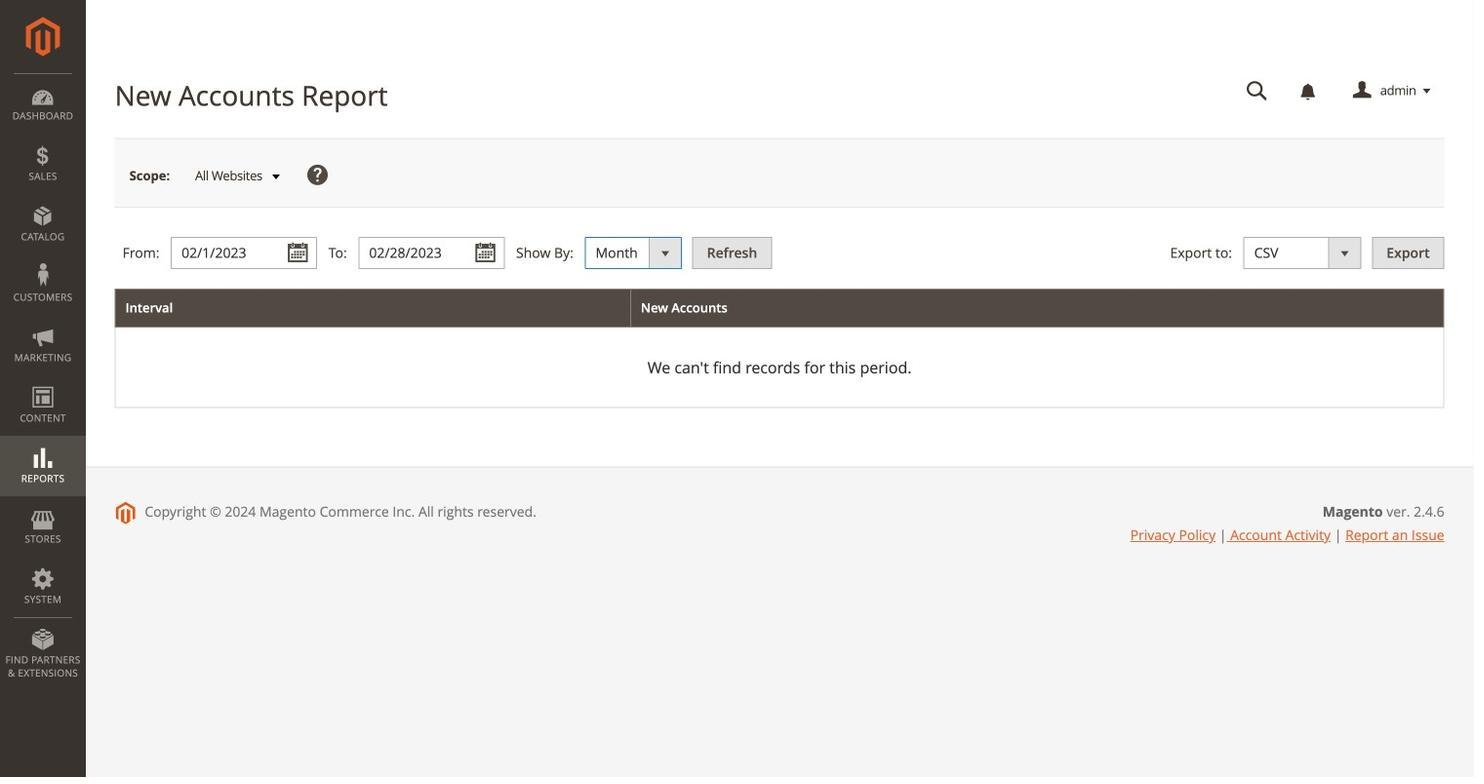 Task type: locate. For each thing, give the bounding box(es) containing it.
menu bar
[[0, 73, 86, 690]]

None text field
[[1233, 74, 1282, 108], [358, 237, 505, 270], [1233, 74, 1282, 108], [358, 237, 505, 270]]

None text field
[[171, 237, 317, 270]]



Task type: describe. For each thing, give the bounding box(es) containing it.
magento admin panel image
[[26, 17, 60, 57]]



